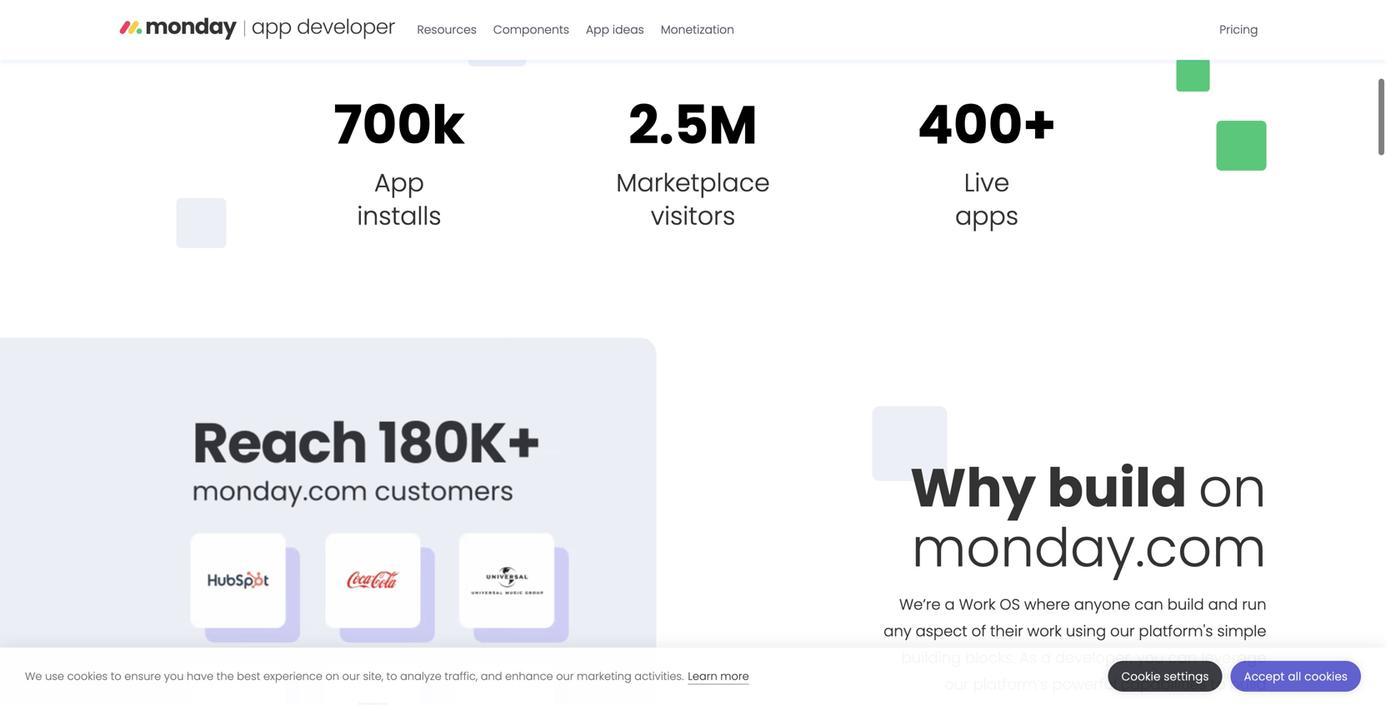 Task type: describe. For each thing, give the bounding box(es) containing it.
0 vertical spatial build
[[1047, 451, 1187, 526]]

visitors
[[651, 199, 735, 234]]

accept all cookies button
[[1231, 662, 1361, 693]]

marketplace dev hero2 image
[[717, 0, 1293, 21]]

accept all cookies
[[1244, 670, 1348, 685]]

ideas
[[612, 22, 644, 38]]

run
[[1242, 595, 1266, 616]]

monday.com
[[912, 511, 1266, 586]]

best
[[237, 670, 260, 685]]

why build
[[910, 451, 1198, 526]]

aspect
[[916, 621, 967, 643]]

os
[[1000, 595, 1020, 616]]

components
[[493, 22, 569, 38]]

2.5m marketplace visitors
[[616, 88, 770, 234]]

experience
[[263, 670, 322, 685]]

to inside we're a work os where anyone can build and run any aspect of their work using our platform's simple building blocks. as a developer, you can leverage our platform's powerful capabilities to build
[[1211, 675, 1226, 696]]

and inside dialog
[[481, 670, 502, 685]]

cookie settings button
[[1108, 662, 1222, 693]]

700k
[[334, 88, 465, 163]]

components link
[[485, 17, 578, 43]]

app inside 700k app installs
[[374, 166, 424, 201]]

anyone
[[1074, 595, 1130, 616]]

platform's
[[973, 675, 1048, 696]]

pricing link
[[1211, 17, 1266, 43]]

activities.
[[634, 670, 684, 685]]

monetization link
[[652, 17, 743, 43]]

monday.com for apps developers image
[[120, 11, 395, 46]]

have
[[187, 670, 214, 685]]

our right enhance on the left of the page
[[556, 670, 574, 685]]

as
[[1019, 648, 1037, 669]]

building
[[901, 648, 961, 669]]

more
[[720, 670, 749, 685]]

their
[[990, 621, 1023, 643]]

learn more link
[[688, 670, 749, 686]]

0 horizontal spatial on
[[325, 670, 339, 685]]

1 horizontal spatial a
[[1041, 648, 1051, 669]]

dialog containing cookie settings
[[0, 648, 1386, 706]]

you inside we're a work os where anyone can build and run any aspect of their work using our platform's simple building blocks. as a developer, you can leverage our platform's powerful capabilities to build
[[1137, 648, 1164, 669]]

enhance
[[505, 670, 553, 685]]

traffic,
[[445, 670, 478, 685]]

400+ live apps
[[917, 88, 1056, 234]]

marketing
[[577, 670, 632, 685]]

our down building at right
[[944, 675, 969, 696]]

2.5m
[[628, 88, 758, 163]]

1 horizontal spatial to
[[386, 670, 397, 685]]

main element
[[409, 0, 1266, 60]]

0 horizontal spatial can
[[1134, 595, 1163, 616]]

marketplace
[[616, 166, 770, 201]]

app inside main element
[[586, 22, 609, 38]]

our left site,
[[342, 670, 360, 685]]

monetization
[[661, 22, 734, 38]]

we
[[25, 670, 42, 685]]

all
[[1288, 670, 1301, 685]]

0 horizontal spatial to
[[111, 670, 121, 685]]

any
[[884, 621, 911, 643]]

of
[[971, 621, 986, 643]]

resources
[[417, 22, 477, 38]]

why
[[910, 451, 1036, 526]]

accept
[[1244, 670, 1285, 685]]

2 vertical spatial build
[[1230, 675, 1266, 696]]

app ideas link
[[578, 17, 652, 43]]

our down anyone at right bottom
[[1110, 621, 1135, 643]]

blocks.
[[965, 648, 1015, 669]]



Task type: vqa. For each thing, say whether or not it's contained in the screenshot.
the leftmost can
yes



Task type: locate. For each thing, give the bounding box(es) containing it.
0 horizontal spatial app
[[374, 166, 424, 201]]

our
[[1110, 621, 1135, 643], [342, 670, 360, 685], [556, 670, 574, 685], [944, 675, 969, 696]]

to
[[111, 670, 121, 685], [386, 670, 397, 685], [1211, 675, 1226, 696]]

installs
[[357, 199, 441, 234]]

app left ideas
[[586, 22, 609, 38]]

work
[[959, 595, 996, 616]]

simple
[[1217, 621, 1266, 643]]

app down '700k'
[[374, 166, 424, 201]]

learn
[[688, 670, 717, 685]]

leverage
[[1201, 648, 1266, 669]]

list
[[107, 66, 1279, 265]]

where
[[1024, 595, 1070, 616]]

1 cookies from the left
[[67, 670, 108, 685]]

use
[[45, 670, 64, 685]]

cookies for use
[[67, 670, 108, 685]]

0 vertical spatial a
[[945, 595, 955, 616]]

analyze
[[400, 670, 442, 685]]

you inside dialog
[[164, 670, 184, 685]]

1 horizontal spatial on
[[1198, 451, 1266, 526]]

cookies right use
[[67, 670, 108, 685]]

platform's
[[1139, 621, 1213, 643]]

1 vertical spatial a
[[1041, 648, 1051, 669]]

we're
[[899, 595, 941, 616]]

work
[[1027, 621, 1062, 643]]

you up cookie
[[1137, 648, 1164, 669]]

cookies right all
[[1304, 670, 1348, 685]]

and left run
[[1208, 595, 1238, 616]]

0 vertical spatial can
[[1134, 595, 1163, 616]]

you left have
[[164, 670, 184, 685]]

pricing
[[1220, 22, 1258, 38]]

cookies
[[67, 670, 108, 685], [1304, 670, 1348, 685]]

the
[[217, 670, 234, 685]]

app
[[586, 22, 609, 38], [374, 166, 424, 201]]

ensure
[[124, 670, 161, 685]]

1 vertical spatial on
[[325, 670, 339, 685]]

0 horizontal spatial you
[[164, 670, 184, 685]]

app ideas
[[586, 22, 644, 38]]

powerful
[[1052, 675, 1117, 696]]

1 horizontal spatial cookies
[[1304, 670, 1348, 685]]

using
[[1066, 621, 1106, 643]]

and
[[1208, 595, 1238, 616], [481, 670, 502, 685]]

on
[[1198, 451, 1266, 526], [325, 670, 339, 685]]

1 vertical spatial build
[[1167, 595, 1204, 616]]

0 vertical spatial and
[[1208, 595, 1238, 616]]

dialog
[[0, 648, 1386, 706]]

1 vertical spatial can
[[1168, 648, 1197, 669]]

1 vertical spatial and
[[481, 670, 502, 685]]

to left ensure
[[111, 670, 121, 685]]

settings
[[1164, 670, 1209, 685]]

400+
[[917, 88, 1056, 163]]

and right the traffic,
[[481, 670, 502, 685]]

a left work
[[945, 595, 955, 616]]

0 vertical spatial app
[[586, 22, 609, 38]]

you
[[1137, 648, 1164, 669], [164, 670, 184, 685]]

a right as in the bottom right of the page
[[1041, 648, 1051, 669]]

we use cookies to ensure you have the best experience on our site, to analyze traffic, and enhance our marketing activities. learn more
[[25, 670, 749, 685]]

to right site,
[[386, 670, 397, 685]]

and inside we're a work os where anyone can build and run any aspect of their work using our platform's simple building blocks. as a developer, you can leverage our platform's powerful capabilities to build
[[1208, 595, 1238, 616]]

1 horizontal spatial you
[[1137, 648, 1164, 669]]

list containing 700k
[[107, 66, 1279, 265]]

can up "settings"
[[1168, 648, 1197, 669]]

1 vertical spatial app
[[374, 166, 424, 201]]

0 vertical spatial on
[[1198, 451, 1266, 526]]

we're a work os where anyone can build and run any aspect of their work using our platform's simple building blocks. as a developer, you can leverage our platform's powerful capabilities to build
[[884, 595, 1266, 696]]

can up platform's at bottom
[[1134, 595, 1163, 616]]

capabilities
[[1121, 675, 1207, 696]]

resources link
[[409, 17, 485, 43]]

700k app installs
[[334, 88, 465, 234]]

developer,
[[1055, 648, 1133, 669]]

0 horizontal spatial cookies
[[67, 670, 108, 685]]

0 horizontal spatial a
[[945, 595, 955, 616]]

cookies inside button
[[1304, 670, 1348, 685]]

1 horizontal spatial and
[[1208, 595, 1238, 616]]

can
[[1134, 595, 1163, 616], [1168, 648, 1197, 669]]

cookie settings
[[1122, 670, 1209, 685]]

cookies for all
[[1304, 670, 1348, 685]]

site,
[[363, 670, 383, 685]]

live
[[964, 166, 1010, 201]]

2 horizontal spatial to
[[1211, 675, 1226, 696]]

to down the leverage
[[1211, 675, 1226, 696]]

0 horizontal spatial and
[[481, 670, 502, 685]]

apps
[[955, 199, 1018, 234]]

2 cookies from the left
[[1304, 670, 1348, 685]]

build
[[1047, 451, 1187, 526], [1167, 595, 1204, 616], [1230, 675, 1266, 696]]

1 horizontal spatial can
[[1168, 648, 1197, 669]]

cookie
[[1122, 670, 1161, 685]]

1 horizontal spatial app
[[586, 22, 609, 38]]

a
[[945, 595, 955, 616], [1041, 648, 1051, 669]]



